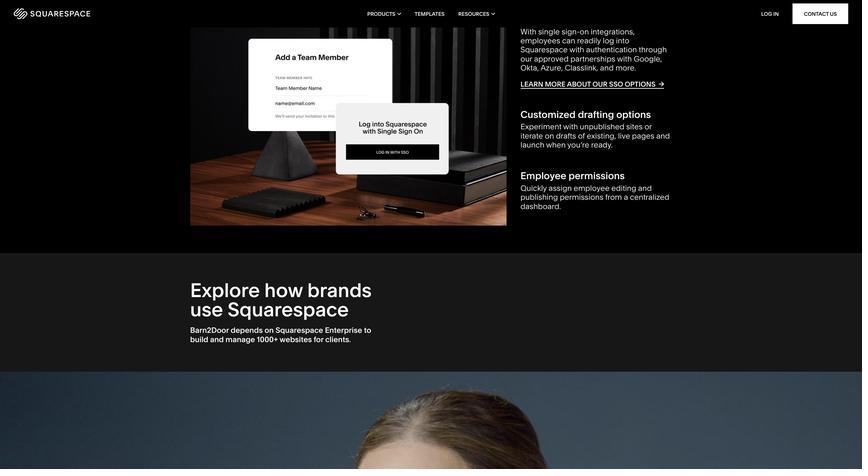 Task type: vqa. For each thing, say whether or not it's contained in the screenshot.
AND
yes



Task type: locate. For each thing, give the bounding box(es) containing it.
employees
[[521, 36, 561, 45]]

1000+
[[257, 335, 278, 345]]

when
[[546, 140, 566, 150]]

enterprise
[[325, 326, 362, 335]]

log
[[762, 11, 773, 17]]

learn
[[521, 80, 544, 88]]

and inside employee permissions quickly assign employee editing and publishing permissions from a centralized dashboard.
[[638, 184, 652, 193]]

drafts
[[556, 131, 576, 141]]

ready.
[[591, 140, 613, 150]]

single
[[539, 27, 560, 36]]

for
[[314, 335, 324, 345]]

and right a
[[638, 184, 652, 193]]

sites
[[627, 122, 643, 132]]

options inside learn more about our sso options →
[[625, 80, 656, 88]]

experiment
[[521, 122, 562, 132]]

and up sso
[[600, 63, 614, 73]]

2 horizontal spatial on
[[580, 27, 589, 36]]

1 vertical spatial on
[[545, 131, 554, 141]]

publishing
[[521, 193, 558, 202]]

about
[[567, 80, 591, 88]]

to
[[364, 326, 371, 335]]

log
[[603, 36, 614, 45]]

websites
[[280, 335, 312, 345]]

on right depends
[[265, 326, 274, 335]]

launch
[[521, 140, 545, 150]]

permissions left the from
[[560, 193, 604, 202]]

iterate
[[521, 131, 543, 141]]

employee
[[521, 170, 567, 182]]

contact us link
[[793, 3, 849, 24]]

approved
[[534, 54, 569, 64]]

options
[[625, 80, 656, 88], [617, 109, 651, 120]]

drafting
[[578, 109, 614, 120]]

on left drafts
[[545, 131, 554, 141]]

unpublished
[[580, 122, 625, 132]]

and right or
[[657, 131, 670, 141]]

2 vertical spatial squarespace
[[276, 326, 323, 335]]

google,
[[634, 54, 662, 64]]

1 vertical spatial squarespace
[[228, 298, 349, 322]]

barn2door depends on squarespace enterprise to build and manage 1000+ websites for clients.
[[190, 326, 371, 345]]

in
[[774, 11, 779, 17]]

1 vertical spatial permissions
[[560, 193, 604, 202]]

1 vertical spatial our
[[593, 80, 608, 88]]

products button
[[367, 0, 401, 28]]

0 vertical spatial squarespace
[[521, 45, 568, 55]]

resources
[[459, 11, 490, 17]]

options left "→"
[[625, 80, 656, 88]]

pages
[[632, 131, 655, 141]]

0 vertical spatial options
[[625, 80, 656, 88]]

explore
[[190, 279, 260, 302]]

azure,
[[541, 63, 563, 73]]

squarespace inside barn2door depends on squarespace enterprise to build and manage 1000+ websites for clients.
[[276, 326, 323, 335]]

on right can
[[580, 27, 589, 36]]

options inside customized drafting options experiment with unpublished sites or iterate on drafts of existing, live pages and launch when you're ready.
[[617, 109, 651, 120]]

and right the build
[[210, 335, 224, 345]]

our inside learn more about our sso options →
[[593, 80, 608, 88]]

existing,
[[587, 131, 616, 141]]

through
[[639, 45, 667, 55]]

on
[[580, 27, 589, 36], [545, 131, 554, 141], [265, 326, 274, 335]]

0 vertical spatial on
[[580, 27, 589, 36]]

our down employees on the top of page
[[521, 54, 532, 64]]

can
[[562, 36, 576, 45]]

authentication
[[586, 45, 637, 55]]

more
[[545, 80, 566, 88]]

log             in
[[762, 11, 779, 17]]

our left sso
[[593, 80, 608, 88]]

customized drafting options experiment with unpublished sites or iterate on drafts of existing, live pages and launch when you're ready.
[[521, 109, 670, 150]]

0 horizontal spatial our
[[521, 54, 532, 64]]

with left of
[[563, 122, 578, 132]]

0 vertical spatial our
[[521, 54, 532, 64]]

customized
[[521, 109, 576, 120]]

depends
[[231, 326, 263, 335]]

into
[[616, 36, 630, 45]]

0 horizontal spatial on
[[265, 326, 274, 335]]

1 horizontal spatial on
[[545, 131, 554, 141]]

integrations,
[[591, 27, 635, 36]]

options up the sites
[[617, 109, 651, 120]]

permissions up employee in the top right of the page
[[569, 170, 625, 182]]

1 horizontal spatial our
[[593, 80, 608, 88]]

live
[[618, 131, 630, 141]]

with
[[570, 45, 584, 55], [617, 54, 632, 64], [563, 122, 578, 132]]

and inside customized drafting options experiment with unpublished sites or iterate on drafts of existing, live pages and launch when you're ready.
[[657, 131, 670, 141]]

and
[[600, 63, 614, 73], [657, 131, 670, 141], [638, 184, 652, 193], [210, 335, 224, 345]]

permissions
[[569, 170, 625, 182], [560, 193, 604, 202]]

squarespace logo image
[[14, 8, 90, 19]]

how
[[265, 279, 303, 302]]

1 vertical spatial options
[[617, 109, 651, 120]]

our
[[521, 54, 532, 64], [593, 80, 608, 88]]

2 vertical spatial on
[[265, 326, 274, 335]]

on inside barn2door depends on squarespace enterprise to build and manage 1000+ websites for clients.
[[265, 326, 274, 335]]

squarespace
[[521, 45, 568, 55], [228, 298, 349, 322], [276, 326, 323, 335]]



Task type: describe. For each thing, give the bounding box(es) containing it.
squarespace inside explore how brands use squarespace
[[228, 298, 349, 322]]

quickly
[[521, 184, 547, 193]]

use
[[190, 298, 223, 322]]

learn more about our sso options →
[[521, 80, 665, 88]]

resources button
[[459, 0, 495, 28]]

or
[[645, 122, 652, 132]]

with up classlink,
[[570, 45, 584, 55]]

build
[[190, 335, 208, 345]]

sign-
[[562, 27, 580, 36]]

on inside customized drafting options experiment with unpublished sites or iterate on drafts of existing, live pages and launch when you're ready.
[[545, 131, 554, 141]]

clients.
[[325, 335, 351, 345]]

dashboard.
[[521, 202, 561, 211]]

classlink,
[[565, 63, 598, 73]]

squarespace logo link
[[14, 8, 181, 19]]

with down into
[[617, 54, 632, 64]]

templates
[[415, 11, 445, 17]]

assign
[[549, 184, 572, 193]]

with inside customized drafting options experiment with unpublished sites or iterate on drafts of existing, live pages and launch when you're ready.
[[563, 122, 578, 132]]

partnerships
[[571, 54, 616, 64]]

and inside barn2door depends on squarespace enterprise to build and manage 1000+ websites for clients.
[[210, 335, 224, 345]]

you're
[[568, 140, 590, 150]]

okta,
[[521, 63, 539, 73]]

0 vertical spatial permissions
[[569, 170, 625, 182]]

a
[[624, 193, 628, 202]]

manage
[[226, 335, 255, 345]]

log             in link
[[762, 11, 779, 17]]

barn2door
[[190, 326, 229, 335]]

on inside with single sign-on integrations, employees can readily log into squarespace with authentication through our approved partnerships with google, okta, azure, classlink, and more.
[[580, 27, 589, 36]]

more.
[[616, 63, 636, 73]]

explore how brands use squarespace
[[190, 279, 372, 322]]

editing
[[612, 184, 637, 193]]

employee permissions quickly assign employee editing and publishing permissions from a centralized dashboard.
[[521, 170, 670, 211]]

of
[[578, 131, 585, 141]]

contact us
[[804, 11, 837, 17]]

centralized
[[630, 193, 670, 202]]

with
[[521, 27, 537, 36]]

and inside with single sign-on integrations, employees can readily log into squarespace with authentication through our approved partnerships with google, okta, azure, classlink, and more.
[[600, 63, 614, 73]]

with single sign-on integrations, employees can readily log into squarespace with authentication through our approved partnerships with google, okta, azure, classlink, and more.
[[521, 27, 667, 73]]

brands
[[307, 279, 372, 302]]

sso
[[609, 80, 623, 88]]

employee
[[574, 184, 610, 193]]

→
[[659, 80, 665, 88]]

templates link
[[415, 0, 445, 28]]

contact
[[804, 11, 829, 17]]

squarespace inside with single sign-on integrations, employees can readily log into squarespace with authentication through our approved partnerships with google, okta, azure, classlink, and more.
[[521, 45, 568, 55]]

our inside with single sign-on integrations, employees can readily log into squarespace with authentication through our approved partnerships with google, okta, azure, classlink, and more.
[[521, 54, 532, 64]]

us
[[830, 11, 837, 17]]

from
[[606, 193, 622, 202]]

products
[[367, 11, 396, 17]]

readily
[[577, 36, 601, 45]]



